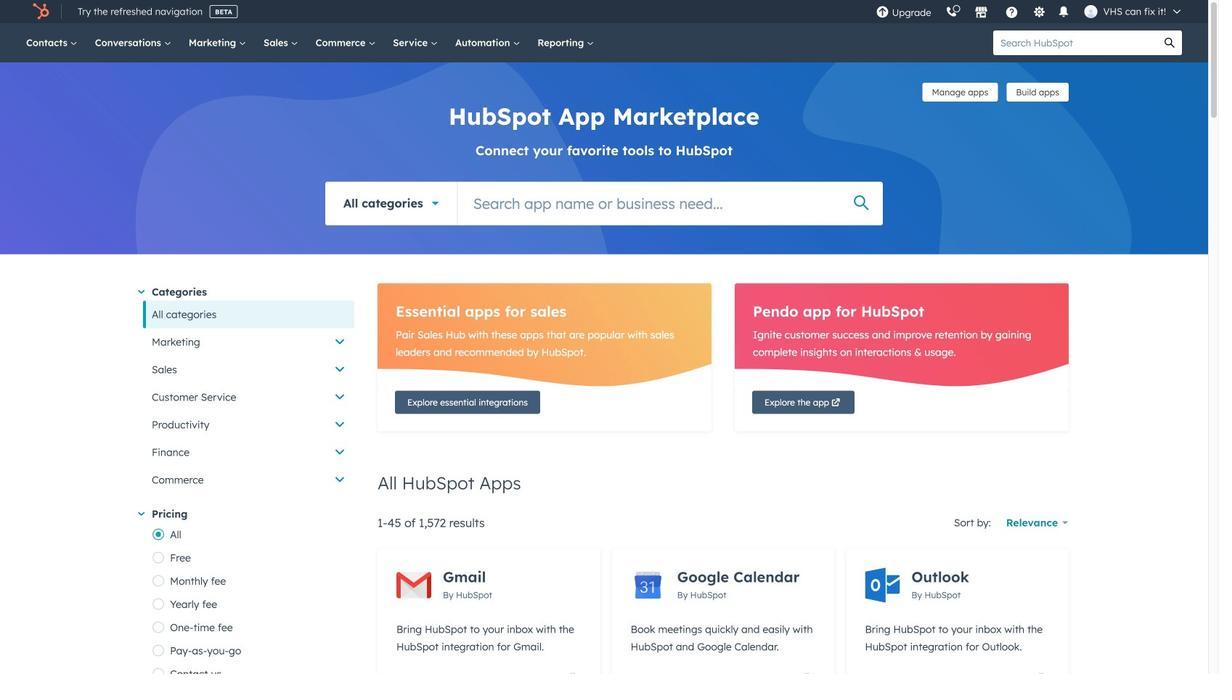 Task type: vqa. For each thing, say whether or not it's contained in the screenshot.
Link opens in a new window icon
no



Task type: describe. For each thing, give the bounding box(es) containing it.
terry turtle image
[[1085, 5, 1098, 18]]

2 caret image from the top
[[138, 513, 145, 516]]

Search HubSpot search field
[[994, 31, 1158, 55]]

Search app name or business need... search field
[[458, 182, 883, 226]]

marketplaces image
[[975, 7, 988, 20]]



Task type: locate. For each thing, give the bounding box(es) containing it.
menu
[[869, 0, 1191, 23]]

pricing group
[[152, 523, 354, 675]]

1 vertical spatial caret image
[[138, 513, 145, 516]]

1 caret image from the top
[[138, 290, 145, 294]]

caret image
[[138, 290, 145, 294], [138, 513, 145, 516]]

0 vertical spatial caret image
[[138, 290, 145, 294]]



